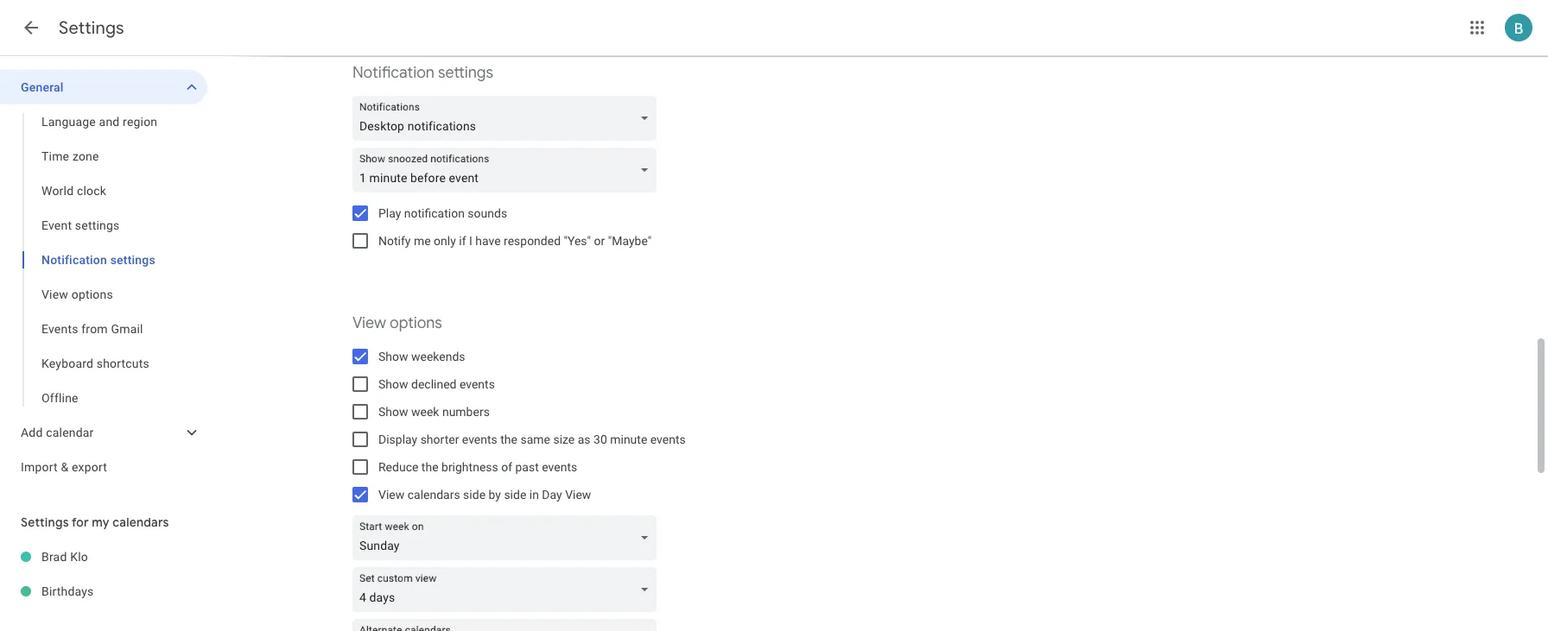 Task type: describe. For each thing, give the bounding box(es) containing it.
responded
[[504, 234, 561, 248]]

same
[[521, 433, 550, 447]]

0 vertical spatial the
[[501, 433, 518, 447]]

events
[[41, 322, 78, 336]]

i
[[469, 234, 473, 248]]

day
[[542, 488, 562, 502]]

week
[[411, 405, 439, 419]]

0 vertical spatial settings
[[438, 63, 493, 83]]

notify me only if i have responded "yes" or "maybe"
[[379, 234, 652, 248]]

view down reduce
[[379, 488, 405, 502]]

notification inside group
[[41, 253, 107, 267]]

settings for settings
[[59, 17, 124, 39]]

of
[[501, 461, 513, 474]]

clock
[[77, 184, 106, 198]]

1 horizontal spatial calendars
[[408, 488, 460, 502]]

size
[[553, 433, 575, 447]]

options inside group
[[71, 288, 113, 302]]

30
[[594, 433, 607, 447]]

numbers
[[442, 405, 490, 419]]

have
[[476, 234, 501, 248]]

brad klo tree item
[[0, 540, 207, 575]]

"maybe"
[[608, 234, 652, 248]]

go back image
[[21, 17, 41, 38]]

display
[[379, 433, 418, 447]]

0 horizontal spatial the
[[422, 461, 439, 474]]

world clock
[[41, 184, 106, 198]]

only
[[434, 234, 456, 248]]

events up "reduce the brightness of past events"
[[462, 433, 498, 447]]

as
[[578, 433, 591, 447]]

export
[[72, 461, 107, 474]]

event
[[41, 219, 72, 232]]

me
[[414, 234, 431, 248]]

1 vertical spatial settings
[[75, 219, 120, 232]]

shortcuts
[[97, 357, 149, 371]]

settings for my calendars tree
[[0, 540, 207, 609]]

brightness
[[442, 461, 498, 474]]

0 horizontal spatial calendars
[[113, 515, 169, 531]]

birthdays tree item
[[0, 575, 207, 609]]

past
[[516, 461, 539, 474]]

keyboard
[[41, 357, 93, 371]]

general
[[21, 80, 64, 94]]

settings for settings for my calendars
[[21, 515, 69, 531]]

declined
[[411, 378, 457, 391]]

for
[[72, 515, 89, 531]]

language
[[41, 115, 96, 129]]

events up numbers
[[460, 378, 495, 391]]

play
[[379, 207, 401, 220]]

show weekends
[[379, 350, 465, 364]]

notify
[[379, 234, 411, 248]]

klo
[[70, 551, 88, 564]]

events from gmail
[[41, 322, 143, 336]]

sounds
[[468, 207, 507, 220]]

add calendar
[[21, 426, 94, 440]]

display shorter events the same size as 30 minute events
[[379, 433, 686, 447]]

events right "minute"
[[651, 433, 686, 447]]

group containing language and region
[[0, 105, 207, 416]]

birthdays
[[41, 585, 94, 599]]

show for show week numbers
[[379, 405, 408, 419]]

1 vertical spatial notification settings
[[41, 253, 155, 267]]

play notification sounds
[[379, 207, 507, 220]]

minute
[[610, 433, 648, 447]]



Task type: vqa. For each thing, say whether or not it's contained in the screenshot.
Birthdays Tree Item
yes



Task type: locate. For each thing, give the bounding box(es) containing it.
0 horizontal spatial view options
[[41, 288, 113, 302]]

0 vertical spatial show
[[379, 350, 408, 364]]

options
[[71, 288, 113, 302], [390, 314, 442, 334]]

general tree item
[[0, 70, 207, 105]]

notification
[[353, 63, 435, 83], [41, 253, 107, 267]]

settings right go back image
[[59, 17, 124, 39]]

0 horizontal spatial options
[[71, 288, 113, 302]]

group
[[0, 105, 207, 416]]

the left same
[[501, 433, 518, 447]]

world
[[41, 184, 74, 198]]

options up show weekends at the left bottom of the page
[[390, 314, 442, 334]]

side
[[463, 488, 486, 502], [504, 488, 527, 502]]

1 vertical spatial view options
[[353, 314, 442, 334]]

0 horizontal spatial notification settings
[[41, 253, 155, 267]]

shorter
[[421, 433, 459, 447]]

event settings
[[41, 219, 120, 232]]

tree containing general
[[0, 70, 207, 485]]

settings left "for"
[[21, 515, 69, 531]]

view
[[41, 288, 68, 302], [353, 314, 386, 334], [379, 488, 405, 502], [565, 488, 591, 502]]

calendar
[[46, 426, 94, 440]]

show down show weekends at the left bottom of the page
[[379, 378, 408, 391]]

reduce the brightness of past events
[[379, 461, 577, 474]]

view calendars side by side in day view
[[379, 488, 591, 502]]

2 vertical spatial show
[[379, 405, 408, 419]]

import & export
[[21, 461, 107, 474]]

the down shorter
[[422, 461, 439, 474]]

keyboard shortcuts
[[41, 357, 149, 371]]

2 show from the top
[[379, 378, 408, 391]]

brad klo
[[41, 551, 88, 564]]

tree
[[0, 70, 207, 485]]

show
[[379, 350, 408, 364], [379, 378, 408, 391], [379, 405, 408, 419]]

1 vertical spatial calendars
[[113, 515, 169, 531]]

settings
[[59, 17, 124, 39], [21, 515, 69, 531]]

0 vertical spatial notification settings
[[353, 63, 493, 83]]

0 vertical spatial calendars
[[408, 488, 460, 502]]

show declined events
[[379, 378, 495, 391]]

brad
[[41, 551, 67, 564]]

view up events
[[41, 288, 68, 302]]

1 side from the left
[[463, 488, 486, 502]]

in
[[530, 488, 539, 502]]

if
[[459, 234, 466, 248]]

0 vertical spatial options
[[71, 288, 113, 302]]

by
[[489, 488, 501, 502]]

1 vertical spatial the
[[422, 461, 439, 474]]

show for show declined events
[[379, 378, 408, 391]]

settings
[[438, 63, 493, 83], [75, 219, 120, 232], [110, 253, 155, 267]]

add
[[21, 426, 43, 440]]

view options up show weekends at the left bottom of the page
[[353, 314, 442, 334]]

2 vertical spatial settings
[[110, 253, 155, 267]]

time zone
[[41, 150, 99, 163]]

3 show from the top
[[379, 405, 408, 419]]

events
[[460, 378, 495, 391], [462, 433, 498, 447], [651, 433, 686, 447], [542, 461, 577, 474]]

0 vertical spatial view options
[[41, 288, 113, 302]]

my
[[92, 515, 110, 531]]

1 horizontal spatial options
[[390, 314, 442, 334]]

1 vertical spatial settings
[[21, 515, 69, 531]]

0 vertical spatial notification
[[353, 63, 435, 83]]

calendars
[[408, 488, 460, 502], [113, 515, 169, 531]]

1 vertical spatial show
[[379, 378, 408, 391]]

zone
[[73, 150, 99, 163]]

"yes"
[[564, 234, 591, 248]]

view options up events from gmail
[[41, 288, 113, 302]]

calendars right my
[[113, 515, 169, 531]]

settings for my calendars
[[21, 515, 169, 531]]

region
[[123, 115, 158, 129]]

2 side from the left
[[504, 488, 527, 502]]

language and region
[[41, 115, 158, 129]]

weekends
[[411, 350, 465, 364]]

events down size
[[542, 461, 577, 474]]

offline
[[41, 391, 78, 405]]

notification settings
[[353, 63, 493, 83], [41, 253, 155, 267]]

0 horizontal spatial notification
[[41, 253, 107, 267]]

0 horizontal spatial side
[[463, 488, 486, 502]]

options up events from gmail
[[71, 288, 113, 302]]

settings heading
[[59, 17, 124, 39]]

show left weekends
[[379, 350, 408, 364]]

1 horizontal spatial view options
[[353, 314, 442, 334]]

from
[[81, 322, 108, 336]]

the
[[501, 433, 518, 447], [422, 461, 439, 474]]

1 show from the top
[[379, 350, 408, 364]]

import
[[21, 461, 58, 474]]

view right day
[[565, 488, 591, 502]]

reduce
[[379, 461, 419, 474]]

1 horizontal spatial the
[[501, 433, 518, 447]]

time
[[41, 150, 69, 163]]

notification
[[404, 207, 465, 220]]

view options
[[41, 288, 113, 302], [353, 314, 442, 334]]

or
[[594, 234, 605, 248]]

None field
[[353, 96, 664, 141], [353, 148, 664, 193], [353, 516, 664, 561], [353, 568, 664, 613], [353, 96, 664, 141], [353, 148, 664, 193], [353, 516, 664, 561], [353, 568, 664, 613]]

and
[[99, 115, 120, 129]]

gmail
[[111, 322, 143, 336]]

1 horizontal spatial notification
[[353, 63, 435, 83]]

1 horizontal spatial side
[[504, 488, 527, 502]]

1 vertical spatial options
[[390, 314, 442, 334]]

calendars down reduce
[[408, 488, 460, 502]]

0 vertical spatial settings
[[59, 17, 124, 39]]

1 vertical spatial notification
[[41, 253, 107, 267]]

1 horizontal spatial notification settings
[[353, 63, 493, 83]]

&
[[61, 461, 69, 474]]

show week numbers
[[379, 405, 490, 419]]

birthdays link
[[41, 575, 207, 609]]

show up the display
[[379, 405, 408, 419]]

show for show weekends
[[379, 350, 408, 364]]

side left the in
[[504, 488, 527, 502]]

side left "by"
[[463, 488, 486, 502]]

view up show weekends at the left bottom of the page
[[353, 314, 386, 334]]



